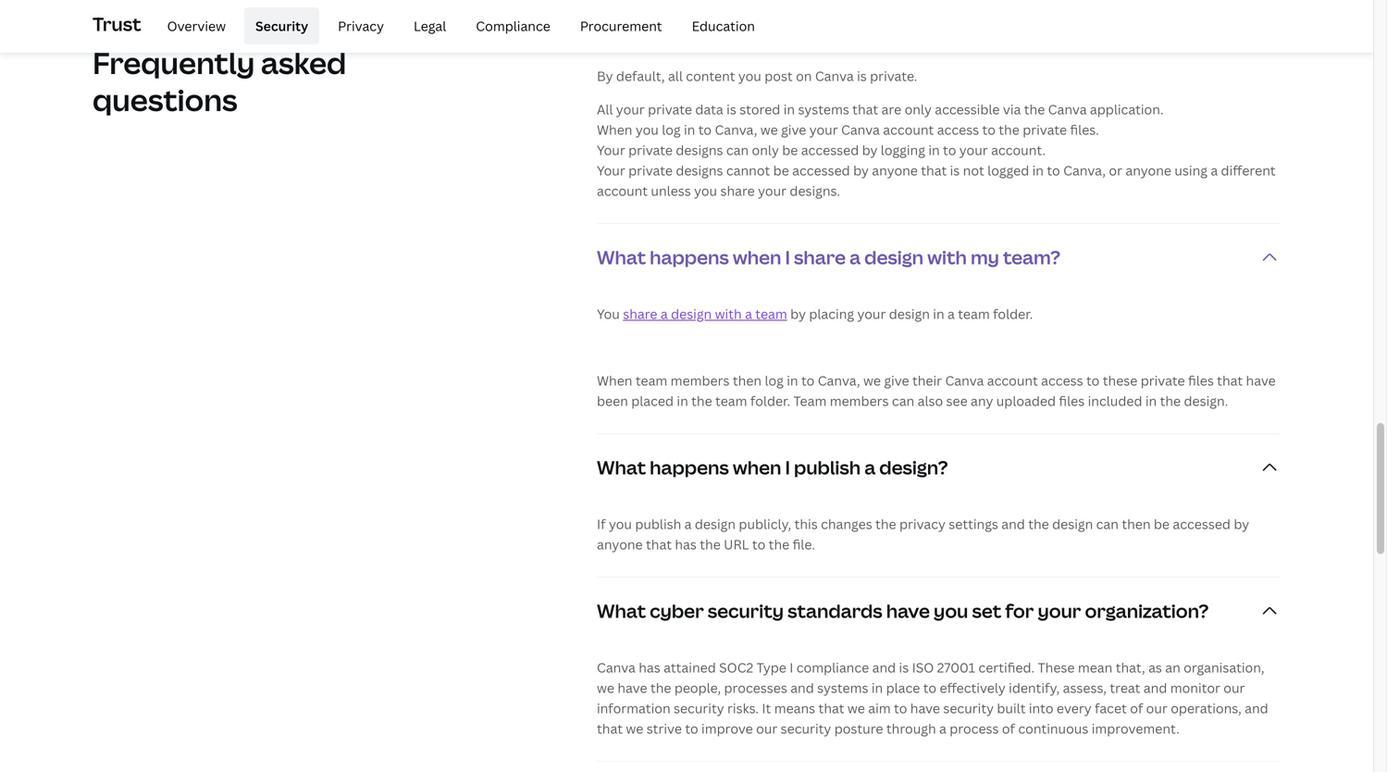 Task type: vqa. For each thing, say whether or not it's contained in the screenshot.
Top level navigation 'element'
no



Task type: describe. For each thing, give the bounding box(es) containing it.
team left placing
[[756, 305, 788, 323]]

data
[[696, 100, 724, 118]]

the down publicly,
[[769, 535, 790, 553]]

in down content
[[684, 121, 696, 138]]

all your private data is stored in systems that are only accessible via the canva application. when you log in to canva, we give your canva account access to the private files. your private designs can only be accessed by logging in to your account. your private designs cannot be accessed by anyone that is not logged in to canva, or anyone using a different account unless you share your designs.
[[597, 100, 1276, 199]]

have inside "dropdown button"
[[887, 598, 930, 623]]

monitor
[[1171, 679, 1221, 697]]

team down what happens when i share a design with my team? dropdown button
[[958, 305, 990, 323]]

team up placed
[[636, 372, 668, 389]]

the inside canva has attained soc2 type i compliance and is iso 27001 certified. these mean that, as an organisation, we have the people, processes and systems in place to effectively identify, assess, treat and monitor our information security risks. it means that we aim to have security built into every facet of our operations, and that we strive to improve our security posture through a process of continuous improvement.
[[651, 679, 672, 697]]

1 vertical spatial only
[[752, 141, 779, 159]]

access inside the all your private data is stored in systems that are only accessible via the canva application. when you log in to canva, we give your canva account access to the private files. your private designs can only be accessed by logging in to your account. your private designs cannot be accessed by anyone that is not logged in to canva, or anyone using a different account unless you share your designs.
[[937, 121, 980, 138]]

facet
[[1095, 699, 1127, 717]]

privacy
[[338, 17, 384, 35]]

type
[[757, 659, 787, 676]]

settings
[[949, 515, 999, 533]]

included
[[1088, 392, 1143, 410]]

canva has attained soc2 type i compliance and is iso 27001 certified. these mean that, as an organisation, we have the people, processes and systems in place to effectively identify, assess, treat and monitor our information security risks. it means that we aim to have security built into every facet of our operations, and that we strive to improve our security posture through a process of continuous improvement.
[[597, 659, 1269, 737]]

improve
[[702, 720, 753, 737]]

default,
[[616, 67, 665, 85]]

in up the team
[[787, 372, 798, 389]]

in down what happens when i share a design with my team? dropdown button
[[933, 305, 945, 323]]

procurement link
[[569, 7, 674, 44]]

what happens when i publish a design? button
[[597, 434, 1281, 501]]

frequently asked questions
[[93, 43, 346, 120]]

using
[[1175, 161, 1208, 179]]

place
[[886, 679, 920, 697]]

that up posture
[[819, 699, 845, 717]]

canva, inside when team members then log in to canva, we give their canva account access to these private files that have been placed in the team folder. team members can also see any uploaded files included in the design.
[[818, 372, 861, 389]]

0 vertical spatial account
[[883, 121, 934, 138]]

we inside when team members then log in to canva, we give their canva account access to these private files that have been placed in the team folder. team members can also see any uploaded files included in the design.
[[864, 372, 881, 389]]

then inside when team members then log in to canva, we give their canva account access to these private files that have been placed in the team folder. team members can also see any uploaded files included in the design.
[[733, 372, 762, 389]]

logged
[[988, 161, 1030, 179]]

overview
[[167, 17, 226, 35]]

legal link
[[403, 7, 458, 44]]

asked
[[261, 43, 346, 83]]

you share a design with a team by placing your design in a team folder.
[[597, 305, 1033, 323]]

publicly,
[[739, 515, 792, 533]]

0 horizontal spatial account
[[597, 182, 648, 199]]

security down "means"
[[781, 720, 832, 737]]

aim
[[869, 699, 891, 717]]

on
[[796, 67, 812, 85]]

that inside when team members then log in to canva, we give their canva account access to these private files that have been placed in the team folder. team members can also see any uploaded files included in the design.
[[1217, 372, 1243, 389]]

be right 'cannot'
[[774, 161, 789, 179]]

you right unless
[[694, 182, 718, 199]]

standards
[[788, 598, 883, 623]]

0 vertical spatial accessed
[[801, 141, 859, 159]]

i up publicly,
[[785, 454, 790, 480]]

logging
[[881, 141, 926, 159]]

not
[[963, 161, 985, 179]]

design?
[[880, 454, 948, 480]]

effectively
[[940, 679, 1006, 697]]

2 vertical spatial our
[[756, 720, 778, 737]]

be up designs.
[[782, 141, 798, 159]]

also
[[918, 392, 943, 410]]

you left post
[[739, 67, 762, 85]]

give inside the all your private data is stored in systems that are only accessible via the canva application. when you log in to canva, we give your canva account access to the private files. your private designs can only be accessed by logging in to your account. your private designs cannot be accessed by anyone that is not logged in to canva, or anyone using a different account unless you share your designs.
[[781, 121, 807, 138]]

a inside if you publish a design publicly, this changes the privacy settings and the design can then be accessed by anyone that has the url to the file.
[[685, 515, 692, 533]]

uploaded
[[997, 392, 1056, 410]]

your right placing
[[858, 305, 886, 323]]

soc2
[[719, 659, 754, 676]]

content
[[686, 67, 735, 85]]

have inside when team members then log in to canva, we give their canva account access to these private files that have been placed in the team folder. team members can also see any uploaded files included in the design.
[[1247, 372, 1276, 389]]

frequently
[[93, 43, 255, 83]]

what for what happens when i publish a design?
[[597, 454, 646, 480]]

and down as
[[1144, 679, 1168, 697]]

you
[[597, 305, 620, 323]]

what happens when i publish a design?
[[597, 454, 948, 480]]

in inside canva has attained soc2 type i compliance and is iso 27001 certified. these mean that, as an organisation, we have the people, processes and systems in place to effectively identify, assess, treat and monitor our information security risks. it means that we aim to have security built into every facet of our operations, and that we strive to improve our security posture through a process of continuous improvement.
[[872, 679, 883, 697]]

we down information
[[626, 720, 644, 737]]

every
[[1057, 699, 1092, 717]]

the left design.
[[1160, 392, 1181, 410]]

are inside dropdown button
[[908, 6, 939, 32]]

canva inside when team members then log in to canva, we give their canva account access to these private files that have been placed in the team folder. team members can also see any uploaded files included in the design.
[[946, 372, 984, 389]]

your down 'cannot'
[[758, 182, 787, 199]]

what happens when i share a design with my team? button
[[597, 224, 1281, 291]]

by
[[597, 67, 613, 85]]

systems inside canva has attained soc2 type i compliance and is iso 27001 certified. these mean that, as an organisation, we have the people, processes and systems in place to effectively identify, assess, treat and monitor our information security risks. it means that we aim to have security built into every facet of our operations, and that we strive to improve our security posture through a process of continuous improvement.
[[818, 679, 869, 697]]

process
[[950, 720, 999, 737]]

your up not
[[960, 141, 988, 159]]

log inside when team members then log in to canva, we give their canva account access to these private files that have been placed in the team folder. team members can also see any uploaded files included in the design.
[[765, 372, 784, 389]]

into
[[1029, 699, 1054, 717]]

url
[[724, 535, 749, 553]]

27001
[[937, 659, 976, 676]]

be inside dropdown button
[[688, 6, 711, 32]]

0 horizontal spatial with
[[715, 305, 742, 323]]

if you publish a design publicly, this changes the privacy settings and the design can then be accessed by anyone that has the url to the file.
[[597, 515, 1250, 553]]

with inside dropdown button
[[928, 244, 967, 270]]

identify,
[[1009, 679, 1060, 697]]

processes
[[724, 679, 788, 697]]

canva up files.
[[1049, 100, 1087, 118]]

you down default,
[[636, 121, 659, 138]]

how can i be sure that my designs are private?
[[597, 6, 1019, 32]]

is left private.
[[857, 67, 867, 85]]

what for what happens when i share a design with my team?
[[597, 244, 646, 270]]

file.
[[793, 535, 815, 553]]

accessible
[[935, 100, 1000, 118]]

the right settings
[[1029, 515, 1049, 533]]

account.
[[991, 141, 1046, 159]]

their
[[913, 372, 942, 389]]

i left education
[[679, 6, 684, 32]]

0 vertical spatial files
[[1189, 372, 1214, 389]]

we up posture
[[848, 699, 865, 717]]

in down account.
[[1033, 161, 1044, 179]]

can inside the all your private data is stored in systems that are only accessible via the canva application. when you log in to canva, we give your canva account access to the private files. your private designs can only be accessed by logging in to your account. your private designs cannot be accessed by anyone that is not logged in to canva, or anyone using a different account unless you share your designs.
[[727, 141, 749, 159]]

organisation,
[[1184, 659, 1265, 676]]

or
[[1109, 161, 1123, 179]]

continuous
[[1019, 720, 1089, 737]]

team up what happens when i publish a design?
[[716, 392, 748, 410]]

these
[[1038, 659, 1075, 676]]

cyber
[[650, 598, 704, 623]]

an
[[1166, 659, 1181, 676]]

what for what cyber security standards have you set for your organization?
[[597, 598, 646, 623]]

canva right on
[[815, 67, 854, 85]]

that,
[[1116, 659, 1146, 676]]

folder. inside when team members then log in to canva, we give their canva account access to these private files that have been placed in the team folder. team members can also see any uploaded files included in the design.
[[751, 392, 791, 410]]

this
[[795, 515, 818, 533]]

and up "means"
[[791, 679, 814, 697]]

can inside dropdown button
[[642, 6, 675, 32]]

placed
[[632, 392, 674, 410]]

has inside canva has attained soc2 type i compliance and is iso 27001 certified. these mean that, as an organisation, we have the people, processes and systems in place to effectively identify, assess, treat and monitor our information security risks. it means that we aim to have security built into every facet of our operations, and that we strive to improve our security posture through a process of continuous improvement.
[[639, 659, 661, 676]]

0 horizontal spatial members
[[671, 372, 730, 389]]

that inside if you publish a design publicly, this changes the privacy settings and the design can then be accessed by anyone that has the url to the file.
[[646, 535, 672, 553]]

in right placed
[[677, 392, 688, 410]]

private.
[[870, 67, 918, 85]]

share inside the all your private data is stored in systems that are only accessible via the canva application. when you log in to canva, we give your canva account access to the private files. your private designs can only be accessed by logging in to your account. your private designs cannot be accessed by anyone that is not logged in to canva, or anyone using a different account unless you share your designs.
[[721, 182, 755, 199]]

when for publish
[[733, 454, 782, 480]]

be inside if you publish a design publicly, this changes the privacy settings and the design can then be accessed by anyone that has the url to the file.
[[1154, 515, 1170, 533]]

questions
[[93, 80, 238, 120]]

cannot
[[727, 161, 770, 179]]

log inside the all your private data is stored in systems that are only accessible via the canva application. when you log in to canva, we give your canva account access to the private files. your private designs can only be accessed by logging in to your account. your private designs cannot be accessed by anyone that is not logged in to canva, or anyone using a different account unless you share your designs.
[[662, 121, 681, 138]]

education link
[[681, 7, 766, 44]]

share a design with a team link
[[623, 305, 788, 323]]

built
[[997, 699, 1026, 717]]

strive
[[647, 720, 682, 737]]

all
[[597, 100, 613, 118]]

the down "via"
[[999, 121, 1020, 138]]

my inside dropdown button
[[971, 244, 1000, 270]]

see
[[947, 392, 968, 410]]

by default, all content you post on canva is private.
[[597, 67, 918, 85]]

anyone inside if you publish a design publicly, this changes the privacy settings and the design can then be accessed by anyone that has the url to the file.
[[597, 535, 643, 553]]

a down what happens when i share a design with my team? dropdown button
[[948, 305, 955, 323]]

that down private.
[[853, 100, 879, 118]]

that inside dropdown button
[[759, 6, 799, 32]]

compliance link
[[465, 7, 562, 44]]

account inside when team members then log in to canva, we give their canva account access to these private files that have been placed in the team folder. team members can also see any uploaded files included in the design.
[[987, 372, 1038, 389]]

the right placed
[[692, 392, 712, 410]]

we up information
[[597, 679, 615, 697]]



Task type: locate. For each thing, give the bounding box(es) containing it.
how can i be sure that my designs are private? button
[[597, 0, 1281, 53]]

1 your from the top
[[597, 141, 626, 159]]

1 vertical spatial my
[[971, 244, 1000, 270]]

security up soc2
[[708, 598, 784, 623]]

2 horizontal spatial share
[[794, 244, 846, 270]]

the left url
[[700, 535, 721, 553]]

all
[[668, 67, 683, 85]]

0 horizontal spatial canva,
[[715, 121, 758, 138]]

are left private?
[[908, 6, 939, 32]]

1 horizontal spatial are
[[908, 6, 939, 32]]

1 horizontal spatial log
[[765, 372, 784, 389]]

account up 'uploaded' at the right bottom of page
[[987, 372, 1038, 389]]

0 horizontal spatial publish
[[635, 515, 682, 533]]

a right using
[[1211, 161, 1218, 179]]

accessed
[[801, 141, 859, 159], [793, 161, 850, 179], [1173, 515, 1231, 533]]

canva up see
[[946, 372, 984, 389]]

security
[[708, 598, 784, 623], [674, 699, 724, 717], [944, 699, 994, 717], [781, 720, 832, 737]]

private inside when team members then log in to canva, we give their canva account access to these private files that have been placed in the team folder. team members can also see any uploaded files included in the design.
[[1141, 372, 1185, 389]]

organization?
[[1085, 598, 1209, 623]]

privacy
[[900, 515, 946, 533]]

certified.
[[979, 659, 1035, 676]]

sure
[[715, 6, 755, 32]]

procurement
[[580, 17, 662, 35]]

1 horizontal spatial account
[[883, 121, 934, 138]]

post
[[765, 67, 793, 85]]

if
[[597, 515, 606, 533]]

give
[[781, 121, 807, 138], [884, 372, 910, 389]]

0 vertical spatial share
[[721, 182, 755, 199]]

1 vertical spatial members
[[830, 392, 889, 410]]

1 vertical spatial when
[[733, 454, 782, 480]]

0 vertical spatial of
[[1130, 699, 1144, 717]]

my inside dropdown button
[[803, 6, 831, 32]]

share inside dropdown button
[[794, 244, 846, 270]]

happens for what happens when i publish a design?
[[650, 454, 729, 480]]

files left included
[[1059, 392, 1085, 410]]

your right the all
[[616, 100, 645, 118]]

0 vertical spatial access
[[937, 121, 980, 138]]

0 horizontal spatial files
[[1059, 392, 1085, 410]]

systems down compliance
[[818, 679, 869, 697]]

canva down private.
[[841, 121, 880, 138]]

a right you
[[661, 305, 668, 323]]

2 vertical spatial accessed
[[1173, 515, 1231, 533]]

posture
[[835, 720, 884, 737]]

publish inside if you publish a design publicly, this changes the privacy settings and the design can then be accessed by anyone that has the url to the file.
[[635, 515, 682, 533]]

means
[[775, 699, 816, 717]]

0 horizontal spatial our
[[756, 720, 778, 737]]

2 what from the top
[[597, 454, 646, 480]]

1 horizontal spatial folder.
[[993, 305, 1033, 323]]

information
[[597, 699, 671, 717]]

is left not
[[950, 161, 960, 179]]

0 horizontal spatial anyone
[[597, 535, 643, 553]]

security link
[[244, 7, 320, 44]]

what cyber security standards have you set for your organization? button
[[597, 578, 1281, 644]]

1 horizontal spatial canva,
[[818, 372, 861, 389]]

the right "via"
[[1025, 100, 1045, 118]]

files.
[[1071, 121, 1100, 138]]

has left url
[[675, 535, 697, 553]]

0 horizontal spatial has
[[639, 659, 661, 676]]

canva, up the team
[[818, 372, 861, 389]]

1 horizontal spatial members
[[830, 392, 889, 410]]

we inside the all your private data is stored in systems that are only accessible via the canva application. when you log in to canva, we give your canva account access to the private files. your private designs can only be accessed by logging in to your account. your private designs cannot be accessed by anyone that is not logged in to canva, or anyone using a different account unless you share your designs.
[[761, 121, 778, 138]]

1 horizontal spatial only
[[905, 100, 932, 118]]

menu bar containing overview
[[149, 7, 766, 44]]

give inside when team members then log in to canva, we give their canva account access to these private files that have been placed in the team folder. team members can also see any uploaded files included in the design.
[[884, 372, 910, 389]]

by inside if you publish a design publicly, this changes the privacy settings and the design can then be accessed by anyone that has the url to the file.
[[1234, 515, 1250, 533]]

privacy link
[[327, 7, 395, 44]]

1 vertical spatial accessed
[[793, 161, 850, 179]]

0 vertical spatial canva,
[[715, 121, 758, 138]]

when up share a design with a team link
[[733, 244, 782, 270]]

0 vertical spatial systems
[[798, 100, 850, 118]]

0 vertical spatial my
[[803, 6, 831, 32]]

share up you share a design with a team by placing your design in a team folder.
[[794, 244, 846, 270]]

my up on
[[803, 6, 831, 32]]

is inside canva has attained soc2 type i compliance and is iso 27001 certified. these mean that, as an organisation, we have the people, processes and systems in place to effectively identify, assess, treat and monitor our information security risks. it means that we aim to have security built into every facet of our operations, and that we strive to improve our security posture through a process of continuous improvement.
[[899, 659, 909, 676]]

0 vertical spatial log
[[662, 121, 681, 138]]

give down on
[[781, 121, 807, 138]]

0 horizontal spatial my
[[803, 6, 831, 32]]

1 horizontal spatial give
[[884, 372, 910, 389]]

a up placing
[[850, 244, 861, 270]]

i inside canva has attained soc2 type i compliance and is iso 27001 certified. these mean that, as an organisation, we have the people, processes and systems in place to effectively identify, assess, treat and monitor our information security risks. it means that we aim to have security built into every facet of our operations, and that we strive to improve our security posture through a process of continuous improvement.
[[790, 659, 794, 676]]

designs up private.
[[835, 6, 904, 32]]

trust
[[93, 11, 141, 36]]

members up placed
[[671, 372, 730, 389]]

account left unless
[[597, 182, 648, 199]]

your down on
[[810, 121, 838, 138]]

the up information
[[651, 679, 672, 697]]

folder. left the team
[[751, 392, 791, 410]]

0 horizontal spatial access
[[937, 121, 980, 138]]

0 vertical spatial give
[[781, 121, 807, 138]]

2 vertical spatial share
[[623, 305, 658, 323]]

designs down data
[[676, 141, 723, 159]]

when up publicly,
[[733, 454, 782, 480]]

and inside if you publish a design publicly, this changes the privacy settings and the design can then be accessed by anyone that has the url to the file.
[[1002, 515, 1026, 533]]

members right the team
[[830, 392, 889, 410]]

then up organization?
[[1122, 515, 1151, 533]]

a inside dropdown button
[[850, 244, 861, 270]]

1 horizontal spatial our
[[1147, 699, 1168, 717]]

0 vertical spatial designs
[[835, 6, 904, 32]]

your
[[616, 100, 645, 118], [810, 121, 838, 138], [960, 141, 988, 159], [758, 182, 787, 199], [858, 305, 886, 323], [1038, 598, 1082, 623]]

0 vertical spatial happens
[[650, 244, 729, 270]]

when inside dropdown button
[[733, 454, 782, 480]]

when down the all
[[597, 121, 633, 138]]

what happens when i share a design with my team?
[[597, 244, 1061, 270]]

a inside dropdown button
[[865, 454, 876, 480]]

treat
[[1110, 679, 1141, 697]]

access down accessible
[[937, 121, 980, 138]]

in right stored
[[784, 100, 795, 118]]

folder. down team?
[[993, 305, 1033, 323]]

compliance
[[476, 17, 551, 35]]

when inside the all your private data is stored in systems that are only accessible via the canva application. when you log in to canva, we give your canva account access to the private files. your private designs can only be accessed by logging in to your account. your private designs cannot be accessed by anyone that is not logged in to canva, or anyone using a different account unless you share your designs.
[[597, 121, 633, 138]]

when up been on the bottom left of the page
[[597, 372, 633, 389]]

2 when from the top
[[597, 372, 633, 389]]

2 vertical spatial what
[[597, 598, 646, 623]]

what left cyber
[[597, 598, 646, 623]]

only down private.
[[905, 100, 932, 118]]

0 vertical spatial has
[[675, 535, 697, 553]]

1 vertical spatial share
[[794, 244, 846, 270]]

our down it
[[756, 720, 778, 737]]

0 vertical spatial your
[[597, 141, 626, 159]]

you inside if you publish a design publicly, this changes the privacy settings and the design can then be accessed by anyone that has the url to the file.
[[609, 515, 632, 533]]

2 vertical spatial account
[[987, 372, 1038, 389]]

canva inside canva has attained soc2 type i compliance and is iso 27001 certified. these mean that, as an organisation, we have the people, processes and systems in place to effectively identify, assess, treat and monitor our information security risks. it means that we aim to have security built into every facet of our operations, and that we strive to improve our security posture through a process of continuous improvement.
[[597, 659, 636, 676]]

people,
[[675, 679, 721, 697]]

1 happens from the top
[[650, 244, 729, 270]]

0 horizontal spatial then
[[733, 372, 762, 389]]

improvement.
[[1092, 720, 1180, 737]]

1 vertical spatial folder.
[[751, 392, 791, 410]]

happens up share a design with a team link
[[650, 244, 729, 270]]

2 your from the top
[[597, 161, 626, 179]]

in up aim
[[872, 679, 883, 697]]

0 vertical spatial with
[[928, 244, 967, 270]]

0 vertical spatial are
[[908, 6, 939, 32]]

1 vertical spatial with
[[715, 305, 742, 323]]

1 horizontal spatial publish
[[794, 454, 861, 480]]

placing
[[809, 305, 855, 323]]

assess,
[[1063, 679, 1107, 697]]

i inside dropdown button
[[785, 244, 790, 270]]

publish inside what happens when i publish a design? dropdown button
[[794, 454, 861, 480]]

compliance
[[797, 659, 869, 676]]

0 vertical spatial when
[[597, 121, 633, 138]]

canva,
[[715, 121, 758, 138], [1064, 161, 1106, 179], [818, 372, 861, 389]]

access inside when team members then log in to canva, we give their canva account access to these private files that have been placed in the team folder. team members can also see any uploaded files included in the design.
[[1042, 372, 1084, 389]]

operations,
[[1171, 699, 1242, 717]]

a inside canva has attained soc2 type i compliance and is iso 27001 certified. these mean that, as an organisation, we have the people, processes and systems in place to effectively identify, assess, treat and monitor our information security risks. it means that we aim to have security built into every facet of our operations, and that we strive to improve our security posture through a process of continuous improvement.
[[940, 720, 947, 737]]

when
[[733, 244, 782, 270], [733, 454, 782, 480]]

1 horizontal spatial access
[[1042, 372, 1084, 389]]

the
[[1025, 100, 1045, 118], [999, 121, 1020, 138], [692, 392, 712, 410], [1160, 392, 1181, 410], [876, 515, 897, 533], [1029, 515, 1049, 533], [700, 535, 721, 553], [769, 535, 790, 553], [651, 679, 672, 697]]

team?
[[1003, 244, 1061, 270]]

in right logging
[[929, 141, 940, 159]]

attained
[[664, 659, 716, 676]]

that down information
[[597, 720, 623, 737]]

1 vertical spatial our
[[1147, 699, 1168, 717]]

that right 'sure'
[[759, 6, 799, 32]]

1 vertical spatial designs
[[676, 141, 723, 159]]

1 vertical spatial files
[[1059, 392, 1085, 410]]

of down built
[[1002, 720, 1015, 737]]

0 horizontal spatial folder.
[[751, 392, 791, 410]]

1 vertical spatial systems
[[818, 679, 869, 697]]

only up 'cannot'
[[752, 141, 779, 159]]

systems inside the all your private data is stored in systems that are only accessible via the canva application. when you log in to canva, we give your canva account access to the private files. your private designs can only be accessed by logging in to your account. your private designs cannot be accessed by anyone that is not logged in to canva, or anyone using a different account unless you share your designs.
[[798, 100, 850, 118]]

2 horizontal spatial canva,
[[1064, 161, 1106, 179]]

you inside "dropdown button"
[[934, 598, 969, 623]]

when team members then log in to canva, we give their canva account access to these private files that have been placed in the team folder. team members can also see any uploaded files included in the design.
[[597, 372, 1276, 410]]

share down 'cannot'
[[721, 182, 755, 199]]

when inside dropdown button
[[733, 244, 782, 270]]

1 vertical spatial give
[[884, 372, 910, 389]]

team
[[756, 305, 788, 323], [958, 305, 990, 323], [636, 372, 668, 389], [716, 392, 748, 410]]

3 what from the top
[[597, 598, 646, 623]]

1 vertical spatial when
[[597, 372, 633, 389]]

2 horizontal spatial our
[[1224, 679, 1245, 697]]

1 vertical spatial has
[[639, 659, 661, 676]]

are down private.
[[882, 100, 902, 118]]

happens for what happens when i share a design with my team?
[[650, 244, 729, 270]]

1 vertical spatial what
[[597, 454, 646, 480]]

when
[[597, 121, 633, 138], [597, 372, 633, 389]]

of up improvement.
[[1130, 699, 1144, 717]]

0 horizontal spatial log
[[662, 121, 681, 138]]

share right you
[[623, 305, 658, 323]]

our down organisation,
[[1224, 679, 1245, 697]]

log
[[662, 121, 681, 138], [765, 372, 784, 389]]

be
[[688, 6, 711, 32], [782, 141, 798, 159], [774, 161, 789, 179], [1154, 515, 1170, 533]]

stored
[[740, 100, 781, 118]]

and up place
[[873, 659, 896, 676]]

when for share
[[733, 244, 782, 270]]

2 when from the top
[[733, 454, 782, 480]]

1 when from the top
[[597, 121, 633, 138]]

1 horizontal spatial my
[[971, 244, 1000, 270]]

has inside if you publish a design publicly, this changes the privacy settings and the design can then be accessed by anyone that has the url to the file.
[[675, 535, 697, 553]]

what inside dropdown button
[[597, 244, 646, 270]]

0 horizontal spatial share
[[623, 305, 658, 323]]

canva
[[815, 67, 854, 85], [1049, 100, 1087, 118], [841, 121, 880, 138], [946, 372, 984, 389], [597, 659, 636, 676]]

your inside "dropdown button"
[[1038, 598, 1082, 623]]

2 horizontal spatial account
[[987, 372, 1038, 389]]

1 horizontal spatial then
[[1122, 515, 1151, 533]]

0 horizontal spatial of
[[1002, 720, 1015, 737]]

0 vertical spatial members
[[671, 372, 730, 389]]

1 vertical spatial access
[[1042, 372, 1084, 389]]

are
[[908, 6, 939, 32], [882, 100, 902, 118]]

0 vertical spatial then
[[733, 372, 762, 389]]

2 happens from the top
[[650, 454, 729, 480]]

has
[[675, 535, 697, 553], [639, 659, 661, 676]]

1 vertical spatial happens
[[650, 454, 729, 480]]

designs up unless
[[676, 161, 723, 179]]

1 vertical spatial of
[[1002, 720, 1015, 737]]

legal
[[414, 17, 446, 35]]

1 vertical spatial are
[[882, 100, 902, 118]]

can inside when team members then log in to canva, we give their canva account access to these private files that have been placed in the team folder. team members can also see any uploaded files included in the design.
[[892, 392, 915, 410]]

anyone right or
[[1126, 161, 1172, 179]]

files up design.
[[1189, 372, 1214, 389]]

members
[[671, 372, 730, 389], [830, 392, 889, 410]]

1 vertical spatial account
[[597, 182, 648, 199]]

menu bar
[[149, 7, 766, 44]]

i
[[679, 6, 684, 32], [785, 244, 790, 270], [785, 454, 790, 480], [790, 659, 794, 676]]

what inside dropdown button
[[597, 454, 646, 480]]

1 vertical spatial publish
[[635, 515, 682, 533]]

0 horizontal spatial are
[[882, 100, 902, 118]]

that up design.
[[1217, 372, 1243, 389]]

then inside if you publish a design publicly, this changes the privacy settings and the design can then be accessed by anyone that has the url to the file.
[[1122, 515, 1151, 533]]

1 vertical spatial log
[[765, 372, 784, 389]]

0 horizontal spatial give
[[781, 121, 807, 138]]

2 vertical spatial designs
[[676, 161, 723, 179]]

unless
[[651, 182, 691, 199]]

i right type
[[790, 659, 794, 676]]

is right data
[[727, 100, 737, 118]]

in
[[784, 100, 795, 118], [684, 121, 696, 138], [929, 141, 940, 159], [1033, 161, 1044, 179], [933, 305, 945, 323], [787, 372, 798, 389], [677, 392, 688, 410], [1146, 392, 1157, 410], [872, 679, 883, 697]]

systems
[[798, 100, 850, 118], [818, 679, 869, 697]]

the left privacy on the right bottom
[[876, 515, 897, 533]]

1 vertical spatial canva,
[[1064, 161, 1106, 179]]

1 horizontal spatial files
[[1189, 372, 1214, 389]]

your right for
[[1038, 598, 1082, 623]]

1 horizontal spatial with
[[928, 244, 967, 270]]

1 when from the top
[[733, 244, 782, 270]]

1 horizontal spatial anyone
[[872, 161, 918, 179]]

when inside when team members then log in to canva, we give their canva account access to these private files that have been placed in the team folder. team members can also see any uploaded files included in the design.
[[597, 372, 633, 389]]

2 horizontal spatial anyone
[[1126, 161, 1172, 179]]

private?
[[942, 6, 1019, 32]]

2 vertical spatial canva,
[[818, 372, 861, 389]]

security down effectively
[[944, 699, 994, 717]]

0 vertical spatial what
[[597, 244, 646, 270]]

1 horizontal spatial has
[[675, 535, 697, 553]]

by
[[862, 141, 878, 159], [854, 161, 869, 179], [791, 305, 806, 323], [1234, 515, 1250, 533]]

1 what from the top
[[597, 244, 646, 270]]

been
[[597, 392, 628, 410]]

your
[[597, 141, 626, 159], [597, 161, 626, 179]]

publish
[[794, 454, 861, 480], [635, 515, 682, 533]]

it
[[762, 699, 771, 717]]

risks.
[[728, 699, 759, 717]]

0 horizontal spatial only
[[752, 141, 779, 159]]

1 vertical spatial your
[[597, 161, 626, 179]]

we left their
[[864, 372, 881, 389]]

canva, left or
[[1064, 161, 1106, 179]]

1 vertical spatial then
[[1122, 515, 1151, 533]]

a left placing
[[745, 305, 753, 323]]

a left process
[[940, 720, 947, 737]]

0 vertical spatial only
[[905, 100, 932, 118]]

different
[[1222, 161, 1276, 179]]

accessed inside if you publish a design publicly, this changes the privacy settings and the design can then be accessed by anyone that has the url to the file.
[[1173, 515, 1231, 533]]

then down share a design with a team link
[[733, 372, 762, 389]]

application.
[[1090, 100, 1164, 118]]

these
[[1103, 372, 1138, 389]]

set
[[972, 598, 1002, 623]]

to inside if you publish a design publicly, this changes the privacy settings and the design can then be accessed by anyone that has the url to the file.
[[753, 535, 766, 553]]

1 horizontal spatial share
[[721, 182, 755, 199]]

what inside "dropdown button"
[[597, 598, 646, 623]]

only
[[905, 100, 932, 118], [752, 141, 779, 159]]

designs inside dropdown button
[[835, 6, 904, 32]]

a inside the all your private data is stored in systems that are only accessible via the canva application. when you log in to canva, we give your canva account access to the private files. your private designs can only be accessed by logging in to your account. your private designs cannot be accessed by anyone that is not logged in to canva, or anyone using a different account unless you share your designs.
[[1211, 161, 1218, 179]]

are inside the all your private data is stored in systems that are only accessible via the canva application. when you log in to canva, we give your canva account access to the private files. your private designs can only be accessed by logging in to your account. your private designs cannot be accessed by anyone that is not logged in to canva, or anyone using a different account unless you share your designs.
[[882, 100, 902, 118]]

happens inside dropdown button
[[650, 244, 729, 270]]

we down stored
[[761, 121, 778, 138]]

can inside if you publish a design publicly, this changes the privacy settings and the design can then be accessed by anyone that has the url to the file.
[[1097, 515, 1119, 533]]

design inside dropdown button
[[865, 244, 924, 270]]

be left 'sure'
[[688, 6, 711, 32]]

in right included
[[1146, 392, 1157, 410]]

log down all
[[662, 121, 681, 138]]

our
[[1224, 679, 1245, 697], [1147, 699, 1168, 717], [756, 720, 778, 737]]

canva up information
[[597, 659, 636, 676]]

security inside "dropdown button"
[[708, 598, 784, 623]]

you right 'if'
[[609, 515, 632, 533]]

0 vertical spatial folder.
[[993, 305, 1033, 323]]

a left publicly,
[[685, 515, 692, 533]]

as
[[1149, 659, 1163, 676]]

folder.
[[993, 305, 1033, 323], [751, 392, 791, 410]]

mean
[[1078, 659, 1113, 676]]

happens inside dropdown button
[[650, 454, 729, 480]]

my left team?
[[971, 244, 1000, 270]]

is left iso
[[899, 659, 909, 676]]

log down you share a design with a team by placing your design in a team folder.
[[765, 372, 784, 389]]

team
[[794, 392, 827, 410]]

files
[[1189, 372, 1214, 389], [1059, 392, 1085, 410]]

that down logging
[[921, 161, 947, 179]]

our up improvement.
[[1147, 699, 1168, 717]]

and right operations,
[[1245, 699, 1269, 717]]

0 vertical spatial our
[[1224, 679, 1245, 697]]

a
[[1211, 161, 1218, 179], [850, 244, 861, 270], [661, 305, 668, 323], [745, 305, 753, 323], [948, 305, 955, 323], [865, 454, 876, 480], [685, 515, 692, 533], [940, 720, 947, 737]]

i up you share a design with a team by placing your design in a team folder.
[[785, 244, 790, 270]]

security down people,
[[674, 699, 724, 717]]

0 vertical spatial publish
[[794, 454, 861, 480]]

0 vertical spatial when
[[733, 244, 782, 270]]



